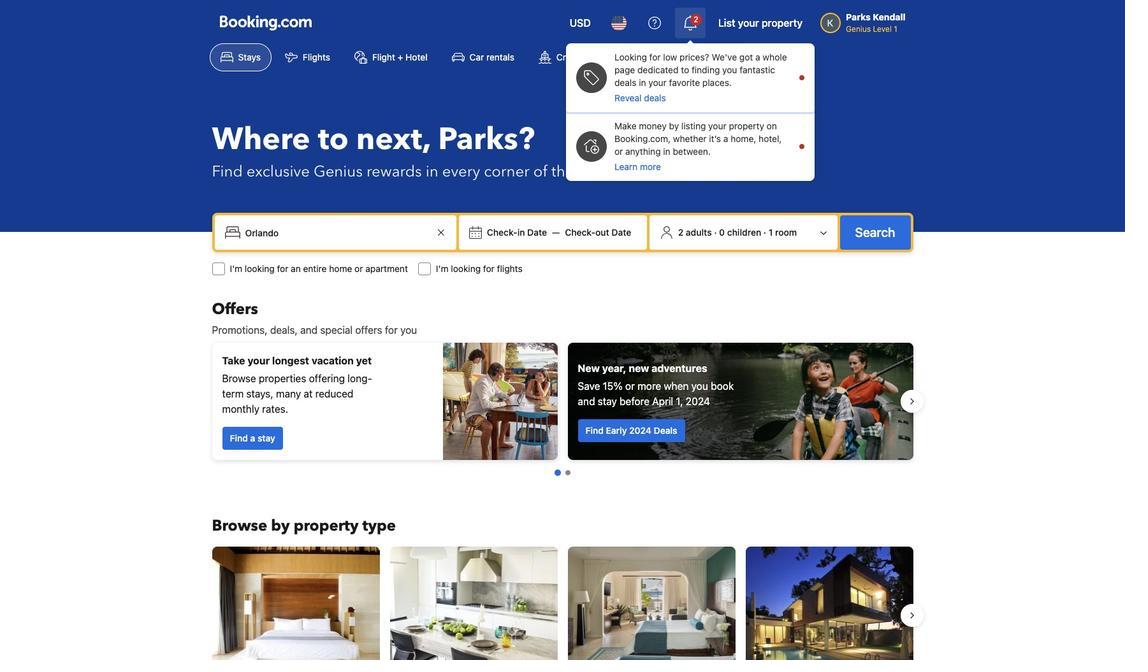 Task type: describe. For each thing, give the bounding box(es) containing it.
rentals
[[487, 52, 515, 62]]

2 adults · 0 children · 1 room
[[678, 227, 797, 238]]

deals,
[[270, 325, 298, 336]]

whether
[[673, 133, 707, 144]]

2 button
[[675, 8, 706, 38]]

stay inside find a stay 'link'
[[258, 433, 275, 444]]

promotions,
[[212, 325, 268, 336]]

deals
[[654, 425, 678, 436]]

find a stay
[[230, 433, 275, 444]]

you inside the looking for low prices? we've got a whole page dedicated to finding you fantastic deals in your favorite places. reveal deals
[[723, 64, 738, 75]]

2 · from the left
[[764, 227, 767, 238]]

genius inside the parks kendall genius level 1
[[846, 24, 871, 34]]

whole
[[763, 52, 787, 62]]

0 horizontal spatial deals
[[615, 77, 637, 88]]

search button
[[840, 216, 911, 250]]

more inside make money by listing your property on booking.com, whether it's a home, hotel, or anything in between. learn more
[[640, 161, 661, 172]]

apartment
[[366, 263, 408, 274]]

check-in date button
[[482, 221, 552, 244]]

1,
[[676, 396, 683, 408]]

in inside where to next, parks? find exclusive genius rewards in every corner of the world!
[[426, 161, 439, 182]]

out
[[596, 227, 610, 238]]

you inside the new year, new adventures save 15% or more when you book and stay before april 1, 2024
[[692, 381, 708, 392]]

search
[[856, 225, 896, 240]]

next,
[[356, 119, 431, 161]]

view your notifications
[[643, 47, 737, 57]]

progress bar inside main content
[[555, 470, 570, 476]]

—
[[552, 227, 560, 238]]

where
[[212, 119, 310, 161]]

check-in date — check-out date
[[487, 227, 632, 238]]

long-
[[348, 373, 372, 385]]

flights
[[497, 263, 523, 274]]

on
[[767, 121, 777, 131]]

list your property
[[719, 17, 803, 29]]

monthly
[[222, 404, 260, 415]]

in inside make money by listing your property on booking.com, whether it's a home, hotel, or anything in between. learn more
[[663, 146, 671, 157]]

genius inside where to next, parks? find exclusive genius rewards in every corner of the world!
[[314, 161, 363, 182]]

in left —
[[518, 227, 525, 238]]

1 date from the left
[[527, 227, 547, 238]]

before
[[620, 396, 650, 408]]

it's
[[709, 133, 721, 144]]

book
[[711, 381, 734, 392]]

longest
[[272, 355, 309, 367]]

i'm
[[230, 263, 242, 274]]

property inside make money by listing your property on booking.com, whether it's a home, hotel, or anything in between. learn more
[[729, 121, 765, 131]]

low
[[663, 52, 677, 62]]

find a stay link
[[222, 427, 283, 450]]

at
[[304, 388, 313, 400]]

world!
[[578, 161, 623, 182]]

new
[[578, 363, 600, 374]]

every
[[442, 161, 480, 182]]

more inside the new year, new adventures save 15% or more when you book and stay before april 1, 2024
[[638, 381, 661, 392]]

your for take your longest vacation yet browse properties offering long- term stays, many at reduced monthly rates.
[[248, 355, 270, 367]]

find early 2024 deals link
[[578, 420, 685, 443]]

i'm looking for flights
[[436, 263, 523, 274]]

airport taxis link
[[688, 43, 778, 71]]

offering
[[309, 373, 345, 385]]

find early 2024 deals
[[586, 425, 678, 436]]

page
[[615, 64, 635, 75]]

booking.com,
[[615, 133, 671, 144]]

or inside make money by listing your property on booking.com, whether it's a home, hotel, or anything in between. learn more
[[615, 146, 623, 157]]

notifications
[[686, 47, 737, 57]]

2 check- from the left
[[565, 227, 596, 238]]

find for new year, new adventures save 15% or more when you book and stay before april 1, 2024
[[586, 425, 604, 436]]

make money by listing your property on booking.com, whether it's a home, hotel, or anything in between. learn more
[[615, 121, 782, 172]]

offers
[[212, 299, 258, 320]]

your for list your property
[[738, 17, 759, 29]]

1 check- from the left
[[487, 227, 518, 238]]

flight + hotel
[[372, 52, 428, 62]]

parks
[[846, 11, 871, 22]]

take your longest vacation yet image
[[443, 343, 558, 460]]

when
[[664, 381, 689, 392]]

a young girl and woman kayak on a river image
[[568, 343, 914, 460]]

+
[[398, 52, 403, 62]]

2024 inside the new year, new adventures save 15% or more when you book and stay before april 1, 2024
[[686, 396, 710, 408]]

cruises
[[557, 52, 588, 62]]

room
[[776, 227, 797, 238]]

2 date from the left
[[612, 227, 632, 238]]

your account menu parks kendall genius level 1 element
[[821, 6, 911, 35]]

0
[[719, 227, 725, 238]]

take
[[222, 355, 245, 367]]

exclusive
[[247, 161, 310, 182]]

check-out date button
[[560, 221, 637, 244]]

find inside where to next, parks? find exclusive genius rewards in every corner of the world!
[[212, 161, 243, 182]]

attractions link
[[601, 43, 686, 71]]

and inside offers promotions, deals, and special offers for you
[[300, 325, 318, 336]]

new year, new adventures save 15% or more when you book and stay before april 1, 2024
[[578, 363, 734, 408]]

booking.com image
[[220, 15, 312, 31]]

looking for i'm
[[245, 263, 275, 274]]

adults
[[686, 227, 712, 238]]

april
[[653, 396, 674, 408]]

view
[[643, 47, 663, 57]]

property for list your property
[[762, 17, 803, 29]]

to inside the looking for low prices? we've got a whole page dedicated to finding you fantastic deals in your favorite places. reveal deals
[[681, 64, 690, 75]]

fantastic
[[740, 64, 776, 75]]

properties
[[259, 373, 306, 385]]

where to next, parks? find exclusive genius rewards in every corner of the world!
[[212, 119, 623, 182]]

rates.
[[262, 404, 288, 415]]

by inside make money by listing your property on booking.com, whether it's a home, hotel, or anything in between. learn more
[[669, 121, 679, 131]]

flights
[[303, 52, 330, 62]]

adventures
[[652, 363, 708, 374]]

for inside the looking for low prices? we've got a whole page dedicated to finding you fantastic deals in your favorite places. reveal deals
[[650, 52, 661, 62]]

taxis
[[748, 52, 767, 62]]

parks kendall genius level 1
[[846, 11, 906, 34]]

a inside 'link'
[[250, 433, 255, 444]]

looking for low prices? we've got a whole page dedicated to finding you fantastic deals in your favorite places. reveal deals
[[615, 52, 787, 103]]

find for take your longest vacation yet browse properties offering long- term stays, many at reduced monthly rates.
[[230, 433, 248, 444]]

of
[[534, 161, 548, 182]]



Task type: locate. For each thing, give the bounding box(es) containing it.
1 vertical spatial region
[[202, 542, 924, 661]]

0 horizontal spatial stay
[[258, 433, 275, 444]]

1 horizontal spatial 2
[[694, 15, 699, 24]]

0 horizontal spatial 2024
[[630, 425, 652, 436]]

0 vertical spatial 1
[[894, 24, 898, 34]]

0 vertical spatial browse
[[222, 373, 256, 385]]

and right deals, on the left
[[300, 325, 318, 336]]

kendall
[[873, 11, 906, 22]]

0 horizontal spatial to
[[318, 119, 349, 161]]

find inside 'link'
[[230, 433, 248, 444]]

or right home
[[355, 263, 363, 274]]

i'm looking for an entire home or apartment
[[230, 263, 408, 274]]

1 vertical spatial you
[[401, 325, 417, 336]]

1 vertical spatial a
[[724, 133, 729, 144]]

1 inside the parks kendall genius level 1
[[894, 24, 898, 34]]

a right 'got'
[[756, 52, 761, 62]]

1 horizontal spatial 2024
[[686, 396, 710, 408]]

·
[[714, 227, 717, 238], [764, 227, 767, 238]]

car
[[470, 52, 484, 62]]

for
[[650, 52, 661, 62], [277, 263, 289, 274], [483, 263, 495, 274], [385, 325, 398, 336]]

anything
[[626, 146, 661, 157]]

0 horizontal spatial looking
[[245, 263, 275, 274]]

2 looking from the left
[[451, 263, 481, 274]]

1 horizontal spatial check-
[[565, 227, 596, 238]]

0 vertical spatial you
[[723, 64, 738, 75]]

for left an
[[277, 263, 289, 274]]

a right it's
[[724, 133, 729, 144]]

1 region from the top
[[202, 338, 924, 466]]

2024 right "early"
[[630, 425, 652, 436]]

looking for i'm
[[451, 263, 481, 274]]

your right view
[[666, 47, 684, 57]]

0 vertical spatial more
[[640, 161, 661, 172]]

parks?
[[438, 119, 535, 161]]

1 horizontal spatial genius
[[846, 24, 871, 34]]

property for browse by property type
[[294, 516, 359, 537]]

genius down parks
[[846, 24, 871, 34]]

more
[[640, 161, 661, 172], [638, 381, 661, 392]]

region
[[202, 338, 924, 466], [202, 542, 924, 661]]

airport taxis
[[717, 52, 767, 62]]

browse by property type
[[212, 516, 396, 537]]

save
[[578, 381, 600, 392]]

2 for 2 adults · 0 children · 1 room
[[678, 227, 684, 238]]

2 adults · 0 children · 1 room button
[[655, 221, 833, 245]]

stays
[[238, 52, 261, 62]]

1 horizontal spatial to
[[681, 64, 690, 75]]

usd button
[[562, 8, 599, 38]]

you left book
[[692, 381, 708, 392]]

prices?
[[680, 52, 710, 62]]

1 horizontal spatial a
[[724, 133, 729, 144]]

1 inside dropdown button
[[769, 227, 773, 238]]

0 horizontal spatial check-
[[487, 227, 518, 238]]

for left flights
[[483, 263, 495, 274]]

got
[[740, 52, 753, 62]]

2 vertical spatial you
[[692, 381, 708, 392]]

flight
[[372, 52, 395, 62]]

type
[[363, 516, 396, 537]]

0 horizontal spatial a
[[250, 433, 255, 444]]

0 vertical spatial deals
[[615, 77, 637, 88]]

1 horizontal spatial by
[[669, 121, 679, 131]]

and inside the new year, new adventures save 15% or more when you book and stay before april 1, 2024
[[578, 396, 595, 408]]

money
[[639, 121, 667, 131]]

and down the save
[[578, 396, 595, 408]]

2 left adults
[[678, 227, 684, 238]]

looking right i'm
[[245, 263, 275, 274]]

by inside main content
[[271, 516, 290, 537]]

2
[[694, 15, 699, 24], [678, 227, 684, 238]]

0 vertical spatial region
[[202, 338, 924, 466]]

special
[[320, 325, 353, 336]]

find
[[212, 161, 243, 182], [586, 425, 604, 436], [230, 433, 248, 444]]

check- right —
[[565, 227, 596, 238]]

date left —
[[527, 227, 547, 238]]

0 vertical spatial property
[[762, 17, 803, 29]]

looking
[[245, 263, 275, 274], [451, 263, 481, 274]]

a down monthly
[[250, 433, 255, 444]]

early
[[606, 425, 627, 436]]

more up april
[[638, 381, 661, 392]]

· left 0
[[714, 227, 717, 238]]

0 vertical spatial stay
[[598, 396, 617, 408]]

new
[[629, 363, 650, 374]]

attractions
[[630, 52, 675, 62]]

favorite
[[669, 77, 700, 88]]

1 horizontal spatial date
[[612, 227, 632, 238]]

0 horizontal spatial ·
[[714, 227, 717, 238]]

usd
[[570, 17, 591, 29]]

rewards
[[367, 161, 422, 182]]

in right anything
[[663, 146, 671, 157]]

for inside offers promotions, deals, and special offers for you
[[385, 325, 398, 336]]

1 right level
[[894, 24, 898, 34]]

vacation
[[312, 355, 354, 367]]

looking right i'm
[[451, 263, 481, 274]]

find left "early"
[[586, 425, 604, 436]]

1 vertical spatial or
[[355, 263, 363, 274]]

flight + hotel link
[[344, 43, 439, 71]]

1 vertical spatial genius
[[314, 161, 363, 182]]

browse inside take your longest vacation yet browse properties offering long- term stays, many at reduced monthly rates.
[[222, 373, 256, 385]]

your right take
[[248, 355, 270, 367]]

deals
[[615, 77, 637, 88], [644, 92, 666, 103]]

0 vertical spatial or
[[615, 146, 623, 157]]

2024 right 1,
[[686, 396, 710, 408]]

deals down page
[[615, 77, 637, 88]]

main content containing offers
[[202, 299, 924, 661]]

property up whole at the top right of the page
[[762, 17, 803, 29]]

15%
[[603, 381, 623, 392]]

learn
[[615, 161, 638, 172]]

check- up flights
[[487, 227, 518, 238]]

listing
[[682, 121, 706, 131]]

your up it's
[[709, 121, 727, 131]]

cruises link
[[528, 43, 599, 71]]

0 vertical spatial 2024
[[686, 396, 710, 408]]

or
[[615, 146, 623, 157], [355, 263, 363, 274], [626, 381, 635, 392]]

places.
[[703, 77, 732, 88]]

reveal
[[615, 92, 642, 103]]

or for i'm looking for an entire home or apartment
[[355, 263, 363, 274]]

1 vertical spatial 2
[[678, 227, 684, 238]]

to inside where to next, parks? find exclusive genius rewards in every corner of the world!
[[318, 119, 349, 161]]

in down dedicated on the top
[[639, 77, 646, 88]]

your for view your notifications
[[666, 47, 684, 57]]

1 vertical spatial deals
[[644, 92, 666, 103]]

0 horizontal spatial date
[[527, 227, 547, 238]]

1 vertical spatial and
[[578, 396, 595, 408]]

list your property link
[[711, 8, 811, 38]]

0 horizontal spatial genius
[[314, 161, 363, 182]]

you inside offers promotions, deals, and special offers for you
[[401, 325, 417, 336]]

1 vertical spatial 2024
[[630, 425, 652, 436]]

to left next,
[[318, 119, 349, 161]]

or inside the new year, new adventures save 15% or more when you book and stay before april 1, 2024
[[626, 381, 635, 392]]

property left type
[[294, 516, 359, 537]]

flights link
[[274, 43, 341, 71]]

1 horizontal spatial looking
[[451, 263, 481, 274]]

to up favorite
[[681, 64, 690, 75]]

1 horizontal spatial deals
[[644, 92, 666, 103]]

1 horizontal spatial ·
[[764, 227, 767, 238]]

2 for 2
[[694, 15, 699, 24]]

1 horizontal spatial 1
[[894, 24, 898, 34]]

1 horizontal spatial stay
[[598, 396, 617, 408]]

0 vertical spatial a
[[756, 52, 761, 62]]

you down airport
[[723, 64, 738, 75]]

or for new year, new adventures save 15% or more when you book and stay before april 1, 2024
[[626, 381, 635, 392]]

many
[[276, 388, 301, 400]]

progress bar
[[555, 470, 570, 476]]

looking
[[615, 52, 647, 62]]

0 horizontal spatial by
[[271, 516, 290, 537]]

2 left list
[[694, 15, 699, 24]]

1 vertical spatial to
[[318, 119, 349, 161]]

· right children
[[764, 227, 767, 238]]

region containing take your longest vacation yet
[[202, 338, 924, 466]]

property inside main content
[[294, 516, 359, 537]]

main content
[[202, 299, 924, 661]]

stay down the rates.
[[258, 433, 275, 444]]

1 looking from the left
[[245, 263, 275, 274]]

2 horizontal spatial or
[[626, 381, 635, 392]]

2 horizontal spatial you
[[723, 64, 738, 75]]

stay inside the new year, new adventures save 15% or more when you book and stay before april 1, 2024
[[598, 396, 617, 408]]

2 vertical spatial property
[[294, 516, 359, 537]]

0 horizontal spatial 1
[[769, 227, 773, 238]]

0 vertical spatial by
[[669, 121, 679, 131]]

take your longest vacation yet browse properties offering long- term stays, many at reduced monthly rates.
[[222, 355, 372, 415]]

your inside take your longest vacation yet browse properties offering long- term stays, many at reduced monthly rates.
[[248, 355, 270, 367]]

in left every
[[426, 161, 439, 182]]

the
[[552, 161, 574, 182]]

0 vertical spatial 2
[[694, 15, 699, 24]]

2 vertical spatial or
[[626, 381, 635, 392]]

more down anything
[[640, 161, 661, 172]]

1 vertical spatial stay
[[258, 433, 275, 444]]

hotel
[[406, 52, 428, 62]]

find down where
[[212, 161, 243, 182]]

deals right reveal on the top right of page
[[644, 92, 666, 103]]

property up home,
[[729, 121, 765, 131]]

1 left the 'room'
[[769, 227, 773, 238]]

1 horizontal spatial or
[[615, 146, 623, 157]]

your right list
[[738, 17, 759, 29]]

hotel,
[[759, 133, 782, 144]]

reduced
[[315, 388, 354, 400]]

you right offers
[[401, 325, 417, 336]]

to
[[681, 64, 690, 75], [318, 119, 349, 161]]

stay down 15%
[[598, 396, 617, 408]]

0 vertical spatial genius
[[846, 24, 871, 34]]

date
[[527, 227, 547, 238], [612, 227, 632, 238]]

or up before
[[626, 381, 635, 392]]

stays link
[[209, 43, 272, 71]]

term
[[222, 388, 244, 400]]

stay
[[598, 396, 617, 408], [258, 433, 275, 444]]

0 vertical spatial and
[[300, 325, 318, 336]]

1 vertical spatial property
[[729, 121, 765, 131]]

2 horizontal spatial a
[[756, 52, 761, 62]]

your down dedicated on the top
[[649, 77, 667, 88]]

corner
[[484, 161, 530, 182]]

Where are you going? field
[[240, 221, 434, 244]]

finding
[[692, 64, 720, 75]]

your inside the looking for low prices? we've got a whole page dedicated to finding you fantastic deals in your favorite places. reveal deals
[[649, 77, 667, 88]]

1 horizontal spatial you
[[692, 381, 708, 392]]

for right offers
[[385, 325, 398, 336]]

1 · from the left
[[714, 227, 717, 238]]

date right out
[[612, 227, 632, 238]]

0 horizontal spatial 2
[[678, 227, 684, 238]]

0 vertical spatial to
[[681, 64, 690, 75]]

or up learn
[[615, 146, 623, 157]]

1 vertical spatial 1
[[769, 227, 773, 238]]

a inside make money by listing your property on booking.com, whether it's a home, hotel, or anything in between. learn more
[[724, 133, 729, 144]]

for up dedicated on the top
[[650, 52, 661, 62]]

list
[[719, 17, 736, 29]]

2 vertical spatial a
[[250, 433, 255, 444]]

a inside the looking for low prices? we've got a whole page dedicated to finding you fantastic deals in your favorite places. reveal deals
[[756, 52, 761, 62]]

dedicated
[[638, 64, 679, 75]]

1 vertical spatial more
[[638, 381, 661, 392]]

between.
[[673, 146, 711, 157]]

i'm
[[436, 263, 449, 274]]

0 horizontal spatial and
[[300, 325, 318, 336]]

0 horizontal spatial or
[[355, 263, 363, 274]]

2 region from the top
[[202, 542, 924, 661]]

level
[[873, 24, 892, 34]]

your inside "list your property" link
[[738, 17, 759, 29]]

genius left rewards at the top left of page
[[314, 161, 363, 182]]

find down monthly
[[230, 433, 248, 444]]

we've
[[712, 52, 737, 62]]

1 vertical spatial by
[[271, 516, 290, 537]]

your inside make money by listing your property on booking.com, whether it's a home, hotel, or anything in between. learn more
[[709, 121, 727, 131]]

in inside the looking for low prices? we've got a whole page dedicated to finding you fantastic deals in your favorite places. reveal deals
[[639, 77, 646, 88]]

1
[[894, 24, 898, 34], [769, 227, 773, 238]]

1 horizontal spatial and
[[578, 396, 595, 408]]

1 vertical spatial browse
[[212, 516, 267, 537]]

0 horizontal spatial you
[[401, 325, 417, 336]]



Task type: vqa. For each thing, say whether or not it's contained in the screenshot.
or to the middle
yes



